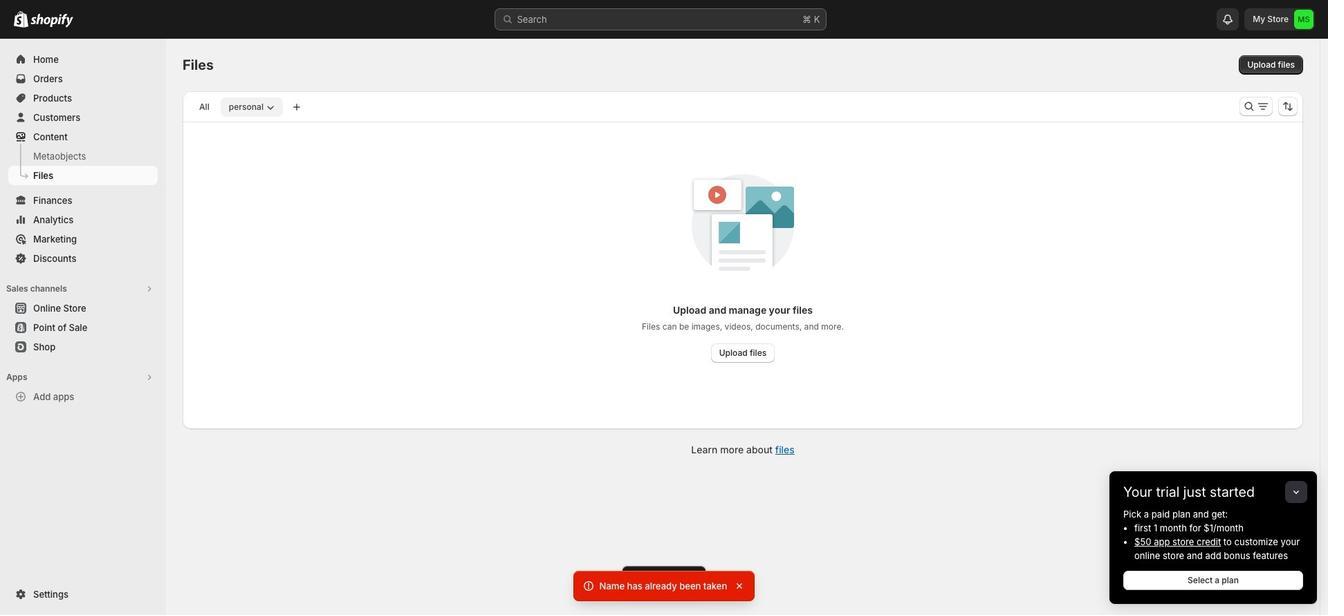 Task type: locate. For each thing, give the bounding box(es) containing it.
shopify image
[[30, 14, 73, 28]]

tab list
[[188, 97, 286, 117]]



Task type: describe. For each thing, give the bounding box(es) containing it.
shopify image
[[14, 11, 28, 28]]

my store image
[[1294, 10, 1314, 29]]



Task type: vqa. For each thing, say whether or not it's contained in the screenshot.
the marketer,
no



